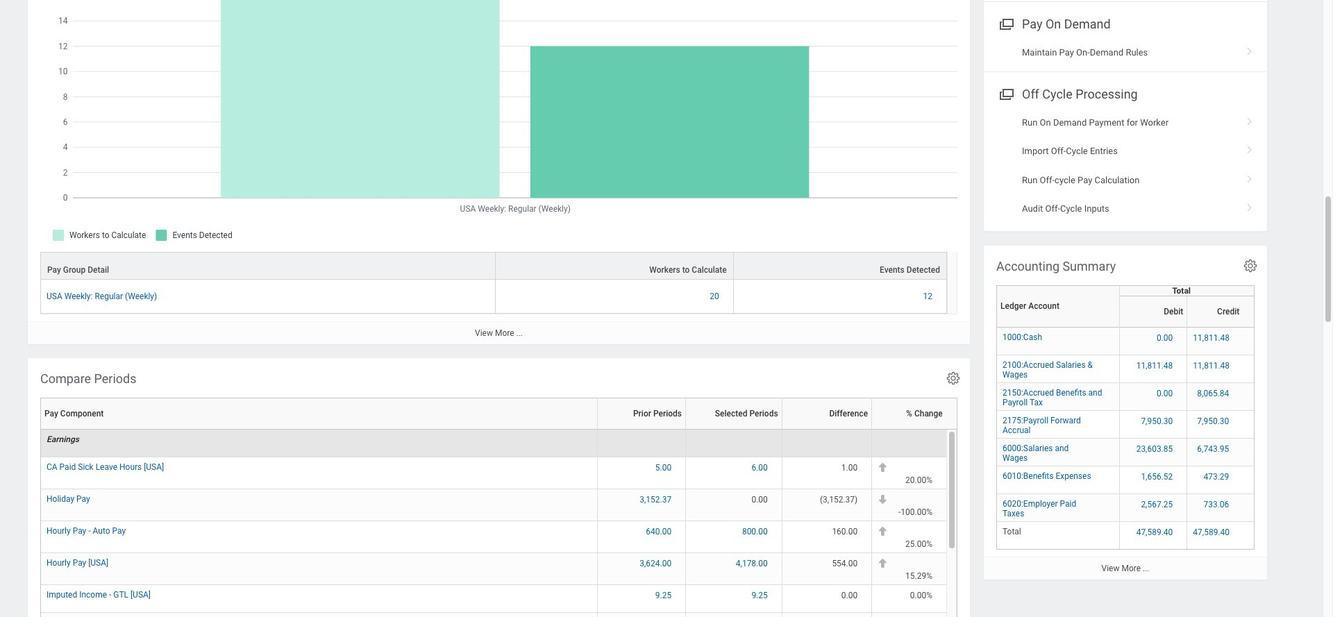 Task type: vqa. For each thing, say whether or not it's contained in the screenshot.
2nd chevron right icon from the bottom
yes



Task type: describe. For each thing, give the bounding box(es) containing it.
total element
[[1003, 524, 1021, 537]]

configure accounting summary image
[[1243, 258, 1258, 273]]

configure compare periods image
[[946, 371, 961, 386]]

2 row from the top
[[40, 280, 947, 314]]

compare periods element
[[28, 358, 970, 617]]

2 chevron right image from the top
[[1241, 112, 1259, 126]]

accounting summary element
[[984, 246, 1267, 580]]



Task type: locate. For each thing, give the bounding box(es) containing it.
chevron right image
[[1241, 42, 1259, 56], [1241, 112, 1259, 126], [1241, 141, 1259, 155]]

row
[[40, 252, 947, 280], [40, 280, 947, 314]]

1 vertical spatial chevron right image
[[1241, 199, 1259, 212]]

0 vertical spatial chevron right image
[[1241, 170, 1259, 184]]

2 menu group image from the top
[[996, 84, 1015, 102]]

1 menu group image from the top
[[996, 14, 1015, 33]]

menu group image
[[996, 14, 1015, 33], [996, 84, 1015, 102]]

2 chevron right image from the top
[[1241, 199, 1259, 212]]

2 vertical spatial chevron right image
[[1241, 141, 1259, 155]]

0 vertical spatial menu group image
[[996, 14, 1015, 33]]

1 vertical spatial menu group image
[[996, 84, 1015, 102]]

1 row from the top
[[40, 252, 947, 280]]

1 vertical spatial chevron right image
[[1241, 112, 1259, 126]]

3 chevron right image from the top
[[1241, 141, 1259, 155]]

0 vertical spatial chevron right image
[[1241, 42, 1259, 56]]

list
[[984, 108, 1267, 223]]

smart calculation run preview element
[[28, 0, 970, 344]]

1 chevron right image from the top
[[1241, 170, 1259, 184]]

1 chevron right image from the top
[[1241, 42, 1259, 56]]

chevron right image
[[1241, 170, 1259, 184], [1241, 199, 1259, 212]]

earnings element
[[47, 432, 79, 444]]



